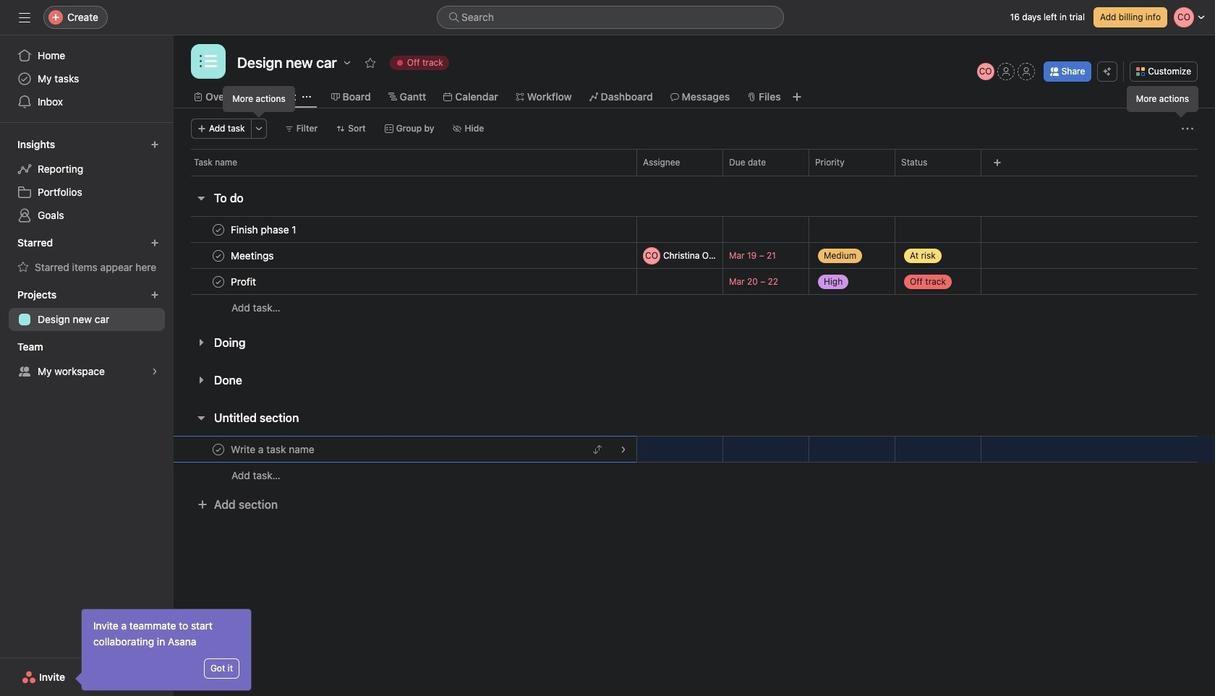 Task type: vqa. For each thing, say whether or not it's contained in the screenshot.
Ask AI IMAGE
yes



Task type: locate. For each thing, give the bounding box(es) containing it.
mark complete checkbox inside header untitled section tree grid
[[210, 441, 227, 458]]

1 vertical spatial mark complete checkbox
[[210, 273, 227, 290]]

1 task name text field from the top
[[228, 222, 301, 237]]

mark complete image up mark complete icon in the left of the page
[[210, 247, 227, 264]]

mark complete image left task name text field
[[210, 441, 227, 458]]

2 task name text field from the top
[[228, 249, 278, 263]]

mark complete image inside finish phase 1 cell
[[210, 221, 227, 238]]

task name text field inside meetings cell
[[228, 249, 278, 263]]

mark complete checkbox down mark complete checkbox
[[210, 273, 227, 290]]

row
[[174, 149, 1215, 176], [191, 175, 1198, 177], [174, 216, 1215, 243], [174, 242, 1215, 269], [174, 268, 1215, 295], [174, 294, 1215, 321], [174, 436, 1215, 463], [174, 462, 1215, 489]]

1 mark complete checkbox from the top
[[210, 221, 227, 238]]

0 vertical spatial mark complete image
[[210, 221, 227, 238]]

mark complete image up mark complete checkbox
[[210, 221, 227, 238]]

expand task list for this group image
[[195, 375, 207, 386]]

3 mark complete image from the top
[[210, 441, 227, 458]]

mark complete image
[[210, 273, 227, 290]]

ask ai image
[[1103, 67, 1112, 76]]

1 vertical spatial task name text field
[[228, 249, 278, 263]]

list box
[[437, 6, 784, 29]]

2 mark complete image from the top
[[210, 247, 227, 264]]

new project or portfolio image
[[150, 291, 159, 300]]

0 vertical spatial mark complete checkbox
[[210, 221, 227, 238]]

more actions image
[[1182, 123, 1194, 135]]

2 mark complete checkbox from the top
[[210, 273, 227, 290]]

mark complete image inside meetings cell
[[210, 247, 227, 264]]

2 vertical spatial task name text field
[[228, 275, 260, 289]]

cell
[[174, 436, 637, 463]]

Task name text field
[[228, 222, 301, 237], [228, 249, 278, 263], [228, 275, 260, 289]]

task name text field inside finish phase 1 cell
[[228, 222, 301, 237]]

header untitled section tree grid
[[174, 436, 1215, 489]]

expand task list for this group image
[[195, 337, 207, 349]]

task name text field for mark complete icon in the left of the page
[[228, 275, 260, 289]]

mark complete checkbox inside finish phase 1 cell
[[210, 221, 227, 238]]

collapse task list for this group image
[[195, 192, 207, 204]]

tooltip
[[224, 87, 294, 116], [1128, 87, 1198, 116], [77, 610, 251, 691]]

Task name text field
[[228, 442, 319, 457]]

mark complete image
[[210, 221, 227, 238], [210, 247, 227, 264], [210, 441, 227, 458]]

task name text field inside profit cell
[[228, 275, 260, 289]]

2 vertical spatial mark complete checkbox
[[210, 441, 227, 458]]

mark complete checkbox inside profit cell
[[210, 273, 227, 290]]

add tab image
[[791, 91, 803, 103]]

1 mark complete image from the top
[[210, 221, 227, 238]]

header to do tree grid
[[174, 216, 1215, 321]]

list image
[[200, 53, 217, 70]]

1 vertical spatial mark complete image
[[210, 247, 227, 264]]

more actions image
[[254, 124, 263, 133]]

mark complete checkbox left task name text field
[[210, 441, 227, 458]]

2 vertical spatial mark complete image
[[210, 441, 227, 458]]

3 task name text field from the top
[[228, 275, 260, 289]]

mark complete checkbox up mark complete checkbox
[[210, 221, 227, 238]]

3 mark complete checkbox from the top
[[210, 441, 227, 458]]

hide sidebar image
[[19, 12, 30, 23]]

mark complete image inside header untitled section tree grid
[[210, 441, 227, 458]]

Mark complete checkbox
[[210, 221, 227, 238], [210, 273, 227, 290], [210, 441, 227, 458]]

0 vertical spatial task name text field
[[228, 222, 301, 237]]

mark complete image for meetings cell at the top of the page
[[210, 247, 227, 264]]



Task type: describe. For each thing, give the bounding box(es) containing it.
manage project members image
[[977, 63, 995, 80]]

new insights image
[[150, 140, 159, 149]]

mark complete checkbox for task name text box within profit cell
[[210, 273, 227, 290]]

see details, my workspace image
[[150, 368, 159, 376]]

add to starred image
[[364, 57, 376, 69]]

starred element
[[0, 230, 174, 282]]

meetings cell
[[174, 242, 637, 269]]

task name text field for mark complete image in the meetings cell
[[228, 249, 278, 263]]

tab actions image
[[302, 93, 311, 101]]

global element
[[0, 35, 174, 122]]

add items to starred image
[[150, 239, 159, 247]]

task name text field for mark complete image inside the finish phase 1 cell
[[228, 222, 301, 237]]

move tasks between sections image
[[593, 445, 602, 454]]

cell inside header untitled section tree grid
[[174, 436, 637, 463]]

projects element
[[0, 282, 174, 334]]

teams element
[[0, 334, 174, 386]]

mark complete checkbox for task name text field
[[210, 441, 227, 458]]

profit cell
[[174, 268, 637, 295]]

finish phase 1 cell
[[174, 216, 637, 243]]

mark complete image for finish phase 1 cell
[[210, 221, 227, 238]]

collapse task list for this group image
[[195, 412, 207, 424]]

details image
[[619, 445, 628, 454]]

Mark complete checkbox
[[210, 247, 227, 264]]

insights element
[[0, 132, 174, 230]]

mark complete checkbox for task name text box within finish phase 1 cell
[[210, 221, 227, 238]]

add field image
[[993, 158, 1002, 167]]



